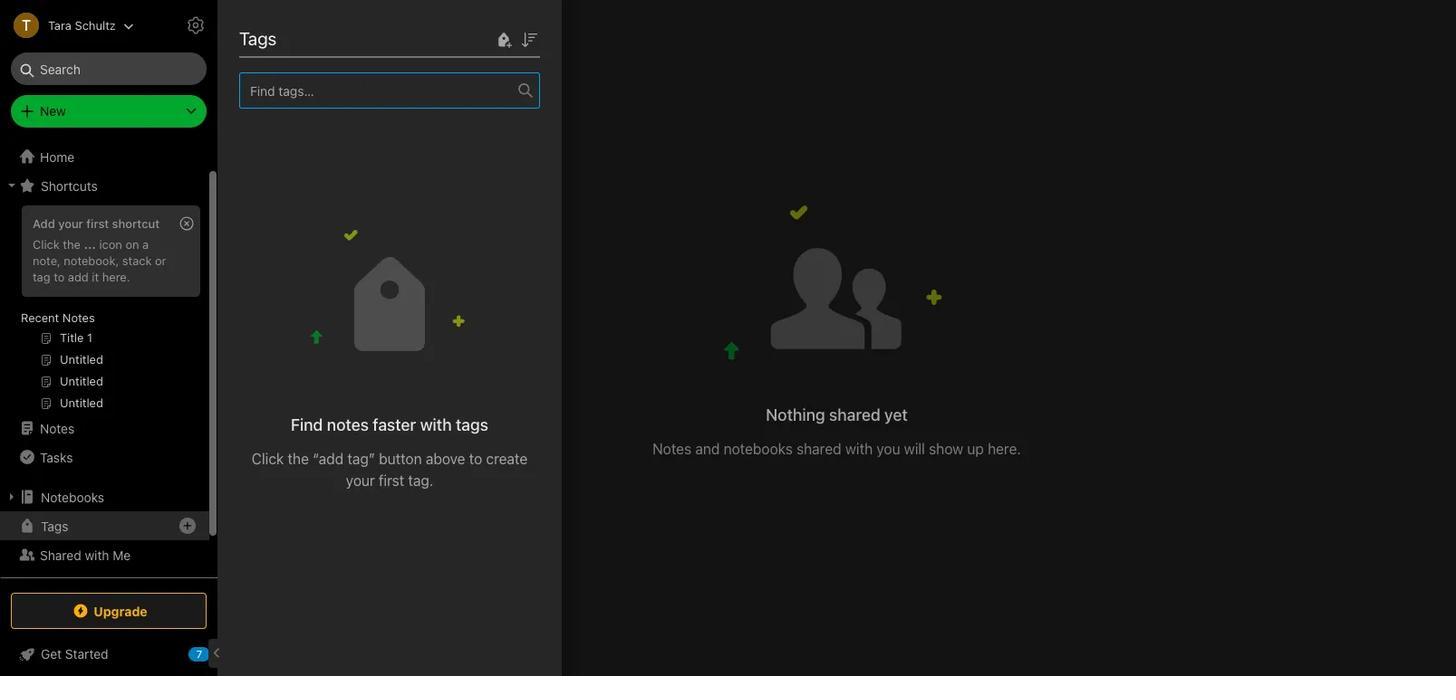 Task type: describe. For each thing, give the bounding box(es) containing it.
you
[[877, 441, 900, 457]]

above
[[426, 451, 465, 467]]

sort options image
[[518, 29, 540, 50]]

click for click the ...
[[33, 237, 60, 252]]

Find tags… text field
[[240, 78, 518, 103]]

get
[[41, 647, 62, 662]]

yet
[[885, 406, 908, 425]]

0 vertical spatial shared
[[829, 406, 881, 425]]

tag"
[[347, 451, 375, 467]]

notes link
[[0, 414, 209, 443]]

shared with me link
[[0, 541, 209, 570]]

notes inside "group"
[[62, 311, 95, 325]]

the for "add
[[288, 451, 309, 467]]

button
[[379, 451, 422, 467]]

upgrade button
[[11, 594, 207, 630]]

Account field
[[0, 7, 134, 43]]

stack
[[122, 254, 152, 268]]

shortcut
[[112, 217, 160, 231]]

notes
[[327, 416, 369, 435]]

tara schultz
[[48, 18, 116, 32]]

"add
[[313, 451, 344, 467]]

faster
[[373, 416, 416, 435]]

tasks
[[40, 450, 73, 465]]

a
[[142, 237, 149, 252]]

to inside click the "add tag" button above to create your first tag.
[[469, 451, 482, 467]]

and
[[695, 441, 720, 457]]

nothing shared yet
[[766, 406, 908, 425]]

notes for notes and notebooks shared with you will show up here.
[[653, 441, 692, 457]]

here. inside shared with me element
[[988, 441, 1021, 457]]

tag
[[33, 270, 50, 284]]

group containing add your first shortcut
[[0, 200, 209, 421]]

started
[[65, 647, 108, 662]]

to inside icon on a note, notebook, stack or tag to add it here.
[[54, 270, 65, 284]]

notebooks
[[724, 441, 793, 457]]

click to collapse image
[[211, 643, 224, 665]]

Sort field
[[518, 28, 540, 50]]

nothing
[[766, 406, 825, 425]]

upgrade
[[94, 604, 147, 619]]

show
[[929, 441, 963, 457]]

notebooks
[[41, 490, 104, 505]]

settings image
[[185, 14, 207, 36]]

shared with me inside tree
[[40, 548, 131, 563]]

find
[[291, 416, 323, 435]]

tags inside button
[[41, 519, 68, 534]]

tree containing home
[[0, 142, 217, 610]]

get started
[[41, 647, 108, 662]]

with up 'above' on the left bottom of page
[[420, 416, 452, 435]]

...
[[84, 237, 96, 252]]

notes and notebooks shared with you will show up here.
[[653, 441, 1021, 457]]

here. inside icon on a note, notebook, stack or tag to add it here.
[[102, 270, 130, 284]]

shortcuts button
[[0, 171, 209, 200]]

new
[[40, 103, 66, 119]]

with left you
[[845, 441, 873, 457]]

recent notes
[[21, 311, 95, 325]]

on
[[125, 237, 139, 252]]



Task type: locate. For each thing, give the bounding box(es) containing it.
the left ...
[[63, 237, 81, 252]]

tag.
[[408, 473, 433, 489]]

tags
[[456, 416, 488, 435]]

home link
[[0, 142, 217, 171]]

shared right settings image
[[245, 25, 301, 46]]

icon on a note, notebook, stack or tag to add it here.
[[33, 237, 166, 284]]

tasks button
[[0, 443, 209, 472]]

notes up tasks at the bottom of the page
[[40, 421, 75, 436]]

create
[[486, 451, 528, 467]]

0 vertical spatial tags
[[239, 28, 277, 49]]

0 vertical spatial first
[[86, 217, 109, 231]]

to
[[54, 270, 65, 284], [469, 451, 482, 467]]

the for ...
[[63, 237, 81, 252]]

1 horizontal spatial me
[[343, 25, 368, 46]]

shared with me
[[245, 25, 368, 46], [40, 548, 131, 563]]

0 horizontal spatial click
[[33, 237, 60, 252]]

the left the "add
[[288, 451, 309, 467]]

first down the button on the bottom of page
[[379, 473, 404, 489]]

0 horizontal spatial shared
[[40, 548, 81, 563]]

shortcuts
[[41, 178, 98, 193]]

add
[[68, 270, 89, 284]]

add your first shortcut
[[33, 217, 160, 231]]

the inside "group"
[[63, 237, 81, 252]]

Help and Learning task checklist field
[[0, 641, 217, 670]]

shared
[[829, 406, 881, 425], [797, 441, 842, 457]]

7
[[196, 649, 202, 661]]

first inside click the "add tag" button above to create your first tag.
[[379, 473, 404, 489]]

shared down the "nothing shared yet"
[[797, 441, 842, 457]]

first inside "group"
[[86, 217, 109, 231]]

1 horizontal spatial to
[[469, 451, 482, 467]]

0 vertical spatial to
[[54, 270, 65, 284]]

here. right the it
[[102, 270, 130, 284]]

tags right settings image
[[239, 28, 277, 49]]

notes inside shared with me element
[[653, 441, 692, 457]]

1 horizontal spatial tags
[[239, 28, 277, 49]]

0 horizontal spatial here.
[[102, 270, 130, 284]]

1 vertical spatial notes
[[40, 421, 75, 436]]

note,
[[33, 254, 61, 268]]

me inside shared with me element
[[343, 25, 368, 46]]

tags
[[239, 28, 277, 49], [41, 519, 68, 534]]

1 horizontal spatial shared
[[245, 25, 301, 46]]

1 vertical spatial click
[[252, 451, 284, 467]]

your
[[58, 217, 83, 231], [346, 473, 375, 489]]

notebook,
[[64, 254, 119, 268]]

1 vertical spatial the
[[288, 451, 309, 467]]

1 horizontal spatial shared with me
[[245, 25, 368, 46]]

0 horizontal spatial first
[[86, 217, 109, 231]]

will
[[904, 441, 925, 457]]

up
[[967, 441, 984, 457]]

0 vertical spatial your
[[58, 217, 83, 231]]

your inside "group"
[[58, 217, 83, 231]]

me
[[343, 25, 368, 46], [113, 548, 131, 563]]

me inside shared with me link
[[113, 548, 131, 563]]

notes
[[62, 311, 95, 325], [40, 421, 75, 436], [653, 441, 692, 457]]

create new tag image
[[493, 29, 515, 50]]

new button
[[11, 95, 207, 128]]

notes right recent
[[62, 311, 95, 325]]

click the "add tag" button above to create your first tag.
[[252, 451, 528, 489]]

group
[[0, 200, 209, 421]]

your up click the ...
[[58, 217, 83, 231]]

with
[[305, 25, 339, 46], [420, 416, 452, 435], [845, 441, 873, 457], [85, 548, 109, 563]]

me up find tags… "text box"
[[343, 25, 368, 46]]

find notes faster with tags
[[291, 416, 488, 435]]

me down tags button at the left bottom
[[113, 548, 131, 563]]

click
[[33, 237, 60, 252], [252, 451, 284, 467]]

1 horizontal spatial first
[[379, 473, 404, 489]]

1 vertical spatial shared with me
[[40, 548, 131, 563]]

icon
[[99, 237, 122, 252]]

Search text field
[[24, 53, 194, 85]]

0 vertical spatial notes
[[62, 311, 95, 325]]

1 horizontal spatial click
[[252, 451, 284, 467]]

1 horizontal spatial the
[[288, 451, 309, 467]]

tree
[[0, 142, 217, 610]]

expand notebooks image
[[5, 490, 19, 505]]

1 horizontal spatial here.
[[988, 441, 1021, 457]]

0 horizontal spatial shared with me
[[40, 548, 131, 563]]

1 horizontal spatial your
[[346, 473, 375, 489]]

click inside click the "add tag" button above to create your first tag.
[[252, 451, 284, 467]]

1 vertical spatial me
[[113, 548, 131, 563]]

or
[[155, 254, 166, 268]]

0 horizontal spatial the
[[63, 237, 81, 252]]

here.
[[102, 270, 130, 284], [988, 441, 1021, 457]]

tags button
[[0, 512, 209, 541]]

your inside click the "add tag" button above to create your first tag.
[[346, 473, 375, 489]]

recent
[[21, 311, 59, 325]]

1 vertical spatial tags
[[41, 519, 68, 534]]

with up find tags… "text box"
[[305, 25, 339, 46]]

0 vertical spatial shared
[[245, 25, 301, 46]]

home
[[40, 149, 75, 164]]

shared inside tree
[[40, 548, 81, 563]]

None search field
[[24, 53, 194, 85]]

notebooks link
[[0, 483, 209, 512]]

0 horizontal spatial tags
[[41, 519, 68, 534]]

it
[[92, 270, 99, 284]]

2 vertical spatial notes
[[653, 441, 692, 457]]

1 vertical spatial shared
[[40, 548, 81, 563]]

0 vertical spatial here.
[[102, 270, 130, 284]]

shared up the notes and notebooks shared with you will show up here.
[[829, 406, 881, 425]]

first up ...
[[86, 217, 109, 231]]

notes left and
[[653, 441, 692, 457]]

tags down notebooks
[[41, 519, 68, 534]]

here. right up
[[988, 441, 1021, 457]]

notes for notes
[[40, 421, 75, 436]]

click for click the "add tag" button above to create your first tag.
[[252, 451, 284, 467]]

with down tags button at the left bottom
[[85, 548, 109, 563]]

0 vertical spatial shared with me
[[245, 25, 368, 46]]

1 vertical spatial your
[[346, 473, 375, 489]]

your down tag" on the bottom
[[346, 473, 375, 489]]

click up note,
[[33, 237, 60, 252]]

click left the "add
[[252, 451, 284, 467]]

to right tag
[[54, 270, 65, 284]]

the
[[63, 237, 81, 252], [288, 451, 309, 467]]

1 vertical spatial here.
[[988, 441, 1021, 457]]

add
[[33, 217, 55, 231]]

shared down tags button at the left bottom
[[40, 548, 81, 563]]

0 horizontal spatial to
[[54, 270, 65, 284]]

the inside click the "add tag" button above to create your first tag.
[[288, 451, 309, 467]]

0 vertical spatial the
[[63, 237, 81, 252]]

click the ...
[[33, 237, 96, 252]]

1 vertical spatial to
[[469, 451, 482, 467]]

first
[[86, 217, 109, 231], [379, 473, 404, 489]]

0 horizontal spatial your
[[58, 217, 83, 231]]

1 vertical spatial first
[[379, 473, 404, 489]]

tara
[[48, 18, 72, 32]]

1 vertical spatial shared
[[797, 441, 842, 457]]

shared with me element
[[217, 0, 1456, 677]]

to right 'above' on the left bottom of page
[[469, 451, 482, 467]]

0 horizontal spatial me
[[113, 548, 131, 563]]

shared
[[245, 25, 301, 46], [40, 548, 81, 563]]

0 vertical spatial me
[[343, 25, 368, 46]]

schultz
[[75, 18, 116, 32]]

0 vertical spatial click
[[33, 237, 60, 252]]



Task type: vqa. For each thing, say whether or not it's contained in the screenshot.
"NOTHING"
yes



